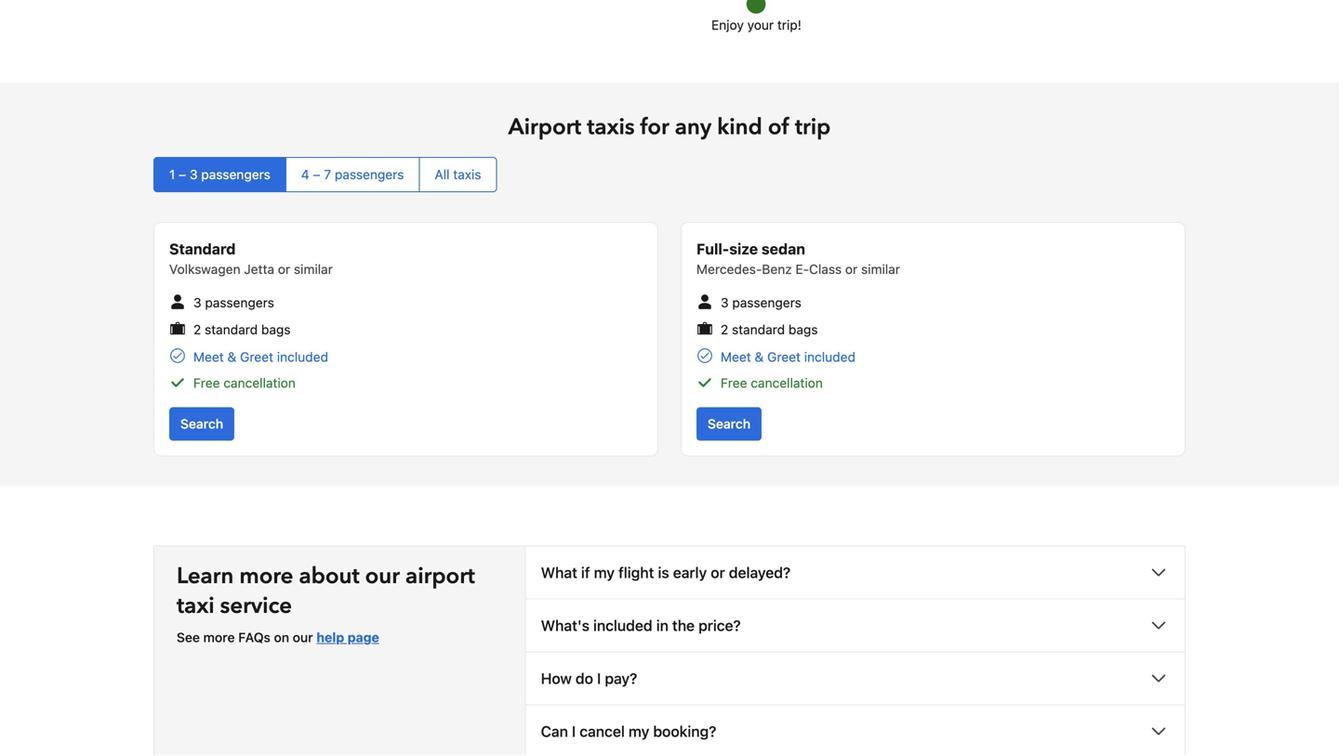 Task type: describe. For each thing, give the bounding box(es) containing it.
what if my flight is early or delayed?
[[541, 564, 791, 582]]

taxi
[[177, 591, 215, 622]]

i inside 'can i cancel my booking?' dropdown button
[[572, 723, 576, 741]]

full-size sedan mercedes-benz e-class or similar
[[696, 240, 900, 277]]

full-
[[696, 240, 729, 258]]

1
[[169, 167, 175, 182]]

delayed?
[[729, 564, 791, 582]]

free for volkswagen
[[193, 376, 220, 391]]

standard for volkswagen
[[205, 322, 258, 338]]

do
[[576, 670, 593, 688]]

airport
[[405, 562, 475, 592]]

the
[[672, 617, 695, 635]]

learn more about our airport taxi service see more faqs on our help page
[[177, 562, 475, 646]]

taxis for airport
[[587, 112, 635, 143]]

service
[[220, 591, 292, 622]]

early
[[673, 564, 707, 582]]

bags for jetta
[[261, 322, 291, 338]]

0 horizontal spatial our
[[293, 630, 313, 646]]

sort results by element
[[153, 157, 1186, 192]]

volkswagen
[[169, 262, 240, 277]]

learn
[[177, 562, 234, 592]]

meet for volkswagen
[[193, 350, 224, 365]]

meet & greet included for jetta
[[193, 350, 328, 365]]

bags for sedan
[[788, 322, 818, 338]]

i inside how do i pay? dropdown button
[[597, 670, 601, 688]]

standard for size
[[732, 322, 785, 338]]

3 passengers for volkswagen
[[193, 295, 274, 310]]

can i cancel my booking? button
[[526, 706, 1185, 756]]

all
[[435, 167, 450, 182]]

what
[[541, 564, 577, 582]]

help
[[317, 630, 344, 646]]

free cancellation for sedan
[[721, 376, 823, 391]]

airport
[[508, 112, 581, 143]]

e-
[[795, 262, 809, 277]]

sedan
[[761, 240, 805, 258]]

standard volkswagen jetta or similar
[[169, 240, 333, 277]]

kind
[[717, 112, 762, 143]]

– for 3
[[179, 167, 186, 182]]

if
[[581, 564, 590, 582]]

0 vertical spatial our
[[365, 562, 400, 592]]

0 horizontal spatial more
[[203, 630, 235, 646]]

0 vertical spatial more
[[239, 562, 293, 592]]

pay?
[[605, 670, 637, 688]]

or inside full-size sedan mercedes-benz e-class or similar
[[845, 262, 858, 277]]

flight
[[618, 564, 654, 582]]

passengers right 1 at the top left of the page
[[201, 167, 270, 182]]

of
[[768, 112, 789, 143]]

meet for size
[[721, 350, 751, 365]]

4
[[301, 167, 309, 182]]

what if my flight is early or delayed? button
[[526, 547, 1185, 599]]

can i cancel my booking?
[[541, 723, 716, 741]]

on
[[274, 630, 289, 646]]

3 for full-
[[721, 295, 729, 310]]

similar inside full-size sedan mercedes-benz e-class or similar
[[861, 262, 900, 277]]

see
[[177, 630, 200, 646]]

cancel
[[580, 723, 625, 741]]

3 passengers for size
[[721, 295, 801, 310]]

what's included in the price? button
[[526, 600, 1185, 652]]

greet for sedan
[[767, 350, 801, 365]]



Task type: locate. For each thing, give the bounding box(es) containing it.
2 for size
[[721, 322, 728, 338]]

booking airport taxi image
[[738, 0, 1128, 23]]

1 horizontal spatial more
[[239, 562, 293, 592]]

meet & greet included
[[193, 350, 328, 365], [721, 350, 855, 365]]

1 horizontal spatial 2
[[721, 322, 728, 338]]

1 horizontal spatial free cancellation
[[721, 376, 823, 391]]

1 search from the left
[[180, 417, 223, 432]]

0 horizontal spatial similar
[[294, 262, 333, 277]]

passengers down jetta
[[205, 295, 274, 310]]

greet down jetta
[[240, 350, 273, 365]]

similar right jetta
[[294, 262, 333, 277]]

search button for size
[[696, 408, 762, 441]]

1 vertical spatial taxis
[[453, 167, 481, 182]]

search
[[180, 417, 223, 432], [708, 417, 751, 432]]

2 standard bags down jetta
[[193, 322, 291, 338]]

0 horizontal spatial or
[[278, 262, 290, 277]]

2 cancellation from the left
[[751, 376, 823, 391]]

2 down mercedes-
[[721, 322, 728, 338]]

0 horizontal spatial free cancellation
[[193, 376, 296, 391]]

what's
[[541, 617, 589, 635]]

0 horizontal spatial taxis
[[453, 167, 481, 182]]

0 vertical spatial my
[[594, 564, 615, 582]]

1 vertical spatial more
[[203, 630, 235, 646]]

1 horizontal spatial meet
[[721, 350, 751, 365]]

2 & from the left
[[755, 350, 764, 365]]

bags down jetta
[[261, 322, 291, 338]]

my
[[594, 564, 615, 582], [629, 723, 649, 741]]

search button for volkswagen
[[169, 408, 234, 441]]

help page link
[[317, 630, 379, 646]]

0 horizontal spatial search button
[[169, 408, 234, 441]]

or inside 'standard volkswagen jetta or similar'
[[278, 262, 290, 277]]

greet down benz
[[767, 350, 801, 365]]

1 & from the left
[[227, 350, 236, 365]]

1 horizontal spatial 2 standard bags
[[721, 322, 818, 338]]

1 horizontal spatial standard
[[732, 322, 785, 338]]

1 horizontal spatial my
[[629, 723, 649, 741]]

similar right the class
[[861, 262, 900, 277]]

2 meet & greet included from the left
[[721, 350, 855, 365]]

free cancellation
[[193, 376, 296, 391], [721, 376, 823, 391]]

1 cancellation from the left
[[223, 376, 296, 391]]

1 free from the left
[[193, 376, 220, 391]]

2 search button from the left
[[696, 408, 762, 441]]

or right jetta
[[278, 262, 290, 277]]

& down volkswagen
[[227, 350, 236, 365]]

meet down volkswagen
[[193, 350, 224, 365]]

my right the if
[[594, 564, 615, 582]]

0 horizontal spatial cancellation
[[223, 376, 296, 391]]

or inside dropdown button
[[711, 564, 725, 582]]

more
[[239, 562, 293, 592], [203, 630, 235, 646]]

free cancellation for jetta
[[193, 376, 296, 391]]

bags
[[261, 322, 291, 338], [788, 322, 818, 338]]

1 horizontal spatial i
[[597, 670, 601, 688]]

can
[[541, 723, 568, 741]]

taxis
[[587, 112, 635, 143], [453, 167, 481, 182]]

1 horizontal spatial meet & greet included
[[721, 350, 855, 365]]

any
[[675, 112, 712, 143]]

4 – 7 passengers
[[301, 167, 404, 182]]

standard down volkswagen
[[205, 322, 258, 338]]

our right the on
[[293, 630, 313, 646]]

3 right 1 at the top left of the page
[[190, 167, 198, 182]]

search button
[[169, 408, 234, 441], [696, 408, 762, 441]]

booking?
[[653, 723, 716, 741]]

1 horizontal spatial taxis
[[587, 112, 635, 143]]

3 passengers down jetta
[[193, 295, 274, 310]]

2 horizontal spatial or
[[845, 262, 858, 277]]

our
[[365, 562, 400, 592], [293, 630, 313, 646]]

2
[[193, 322, 201, 338], [721, 322, 728, 338]]

i right do on the left bottom
[[597, 670, 601, 688]]

0 horizontal spatial greet
[[240, 350, 273, 365]]

free for size
[[721, 376, 747, 391]]

included inside "dropdown button"
[[593, 617, 652, 635]]

2 3 passengers from the left
[[721, 295, 801, 310]]

3 down volkswagen
[[193, 295, 201, 310]]

0 horizontal spatial i
[[572, 723, 576, 741]]

more right "learn"
[[239, 562, 293, 592]]

greet for jetta
[[240, 350, 273, 365]]

3
[[190, 167, 198, 182], [193, 295, 201, 310], [721, 295, 729, 310]]

2 standard bags
[[193, 322, 291, 338], [721, 322, 818, 338]]

or right the class
[[845, 262, 858, 277]]

0 horizontal spatial –
[[179, 167, 186, 182]]

3 passengers
[[193, 295, 274, 310], [721, 295, 801, 310]]

1 horizontal spatial greet
[[767, 350, 801, 365]]

size
[[729, 240, 758, 258]]

1 bags from the left
[[261, 322, 291, 338]]

included for jetta
[[277, 350, 328, 365]]

jetta
[[244, 262, 274, 277]]

1 search button from the left
[[169, 408, 234, 441]]

3 passengers down benz
[[721, 295, 801, 310]]

passengers down benz
[[732, 295, 801, 310]]

how do i pay? button
[[526, 653, 1185, 705]]

1 horizontal spatial 3 passengers
[[721, 295, 801, 310]]

i
[[597, 670, 601, 688], [572, 723, 576, 741]]

1 greet from the left
[[240, 350, 273, 365]]

about
[[299, 562, 360, 592]]

0 horizontal spatial meet & greet included
[[193, 350, 328, 365]]

free
[[193, 376, 220, 391], [721, 376, 747, 391]]

&
[[227, 350, 236, 365], [755, 350, 764, 365]]

cancellation for sedan
[[751, 376, 823, 391]]

0 horizontal spatial free
[[193, 376, 220, 391]]

similar inside 'standard volkswagen jetta or similar'
[[294, 262, 333, 277]]

page
[[347, 630, 379, 646]]

is
[[658, 564, 669, 582]]

meet & greet included down benz
[[721, 350, 855, 365]]

taxis left the for
[[587, 112, 635, 143]]

cancellation for jetta
[[223, 376, 296, 391]]

how
[[541, 670, 572, 688]]

1 vertical spatial our
[[293, 630, 313, 646]]

1 horizontal spatial our
[[365, 562, 400, 592]]

1 horizontal spatial cancellation
[[751, 376, 823, 391]]

enjoy your trip!
[[711, 17, 801, 32]]

2 down volkswagen
[[193, 322, 201, 338]]

or right early
[[711, 564, 725, 582]]

2 standard bags down benz
[[721, 322, 818, 338]]

– for 7
[[313, 167, 320, 182]]

i right can at the bottom of page
[[572, 723, 576, 741]]

3 down mercedes-
[[721, 295, 729, 310]]

0 horizontal spatial standard
[[205, 322, 258, 338]]

cancellation
[[223, 376, 296, 391], [751, 376, 823, 391]]

standard down benz
[[732, 322, 785, 338]]

all taxis
[[435, 167, 481, 182]]

1 meet & greet included from the left
[[193, 350, 328, 365]]

our right about
[[365, 562, 400, 592]]

1 – from the left
[[179, 167, 186, 182]]

1 horizontal spatial bags
[[788, 322, 818, 338]]

7
[[324, 167, 331, 182]]

search for size
[[708, 417, 751, 432]]

faqs
[[238, 630, 270, 646]]

0 vertical spatial taxis
[[587, 112, 635, 143]]

bags down the e-
[[788, 322, 818, 338]]

taxis for all
[[453, 167, 481, 182]]

standard
[[169, 240, 236, 258]]

1 horizontal spatial –
[[313, 167, 320, 182]]

0 horizontal spatial 2
[[193, 322, 201, 338]]

0 horizontal spatial 2 standard bags
[[193, 322, 291, 338]]

or
[[278, 262, 290, 277], [845, 262, 858, 277], [711, 564, 725, 582]]

0 horizontal spatial search
[[180, 417, 223, 432]]

class
[[809, 262, 842, 277]]

benz
[[762, 262, 792, 277]]

trip!
[[777, 17, 801, 32]]

meet
[[193, 350, 224, 365], [721, 350, 751, 365]]

0 horizontal spatial meet
[[193, 350, 224, 365]]

2 – from the left
[[313, 167, 320, 182]]

search for volkswagen
[[180, 417, 223, 432]]

in
[[656, 617, 668, 635]]

& for volkswagen
[[227, 350, 236, 365]]

1 free cancellation from the left
[[193, 376, 296, 391]]

1 2 from the left
[[193, 322, 201, 338]]

1 horizontal spatial similar
[[861, 262, 900, 277]]

2 standard from the left
[[732, 322, 785, 338]]

greet
[[240, 350, 273, 365], [767, 350, 801, 365]]

similar
[[294, 262, 333, 277], [861, 262, 900, 277]]

2 2 from the left
[[721, 322, 728, 338]]

taxis right all
[[453, 167, 481, 182]]

0 horizontal spatial included
[[277, 350, 328, 365]]

1 horizontal spatial search
[[708, 417, 751, 432]]

2 2 standard bags from the left
[[721, 322, 818, 338]]

my right cancel
[[629, 723, 649, 741]]

2 for volkswagen
[[193, 322, 201, 338]]

& down benz
[[755, 350, 764, 365]]

0 horizontal spatial my
[[594, 564, 615, 582]]

passengers
[[201, 167, 270, 182], [335, 167, 404, 182], [205, 295, 274, 310], [732, 295, 801, 310]]

1 horizontal spatial &
[[755, 350, 764, 365]]

price?
[[698, 617, 741, 635]]

1 2 standard bags from the left
[[193, 322, 291, 338]]

2 standard bags for sedan
[[721, 322, 818, 338]]

–
[[179, 167, 186, 182], [313, 167, 320, 182]]

2 bags from the left
[[788, 322, 818, 338]]

0 vertical spatial i
[[597, 670, 601, 688]]

1 horizontal spatial free
[[721, 376, 747, 391]]

– left 7
[[313, 167, 320, 182]]

what's included in the price?
[[541, 617, 741, 635]]

your
[[747, 17, 774, 32]]

meet down mercedes-
[[721, 350, 751, 365]]

for
[[640, 112, 669, 143]]

1 horizontal spatial search button
[[696, 408, 762, 441]]

taxis inside sort results by element
[[453, 167, 481, 182]]

1 – 3 passengers
[[169, 167, 270, 182]]

2 search from the left
[[708, 417, 751, 432]]

1 horizontal spatial included
[[593, 617, 652, 635]]

how do i pay?
[[541, 670, 637, 688]]

1 meet from the left
[[193, 350, 224, 365]]

2 similar from the left
[[861, 262, 900, 277]]

2 free cancellation from the left
[[721, 376, 823, 391]]

trip
[[795, 112, 831, 143]]

standard
[[205, 322, 258, 338], [732, 322, 785, 338]]

0 horizontal spatial 3 passengers
[[193, 295, 274, 310]]

1 vertical spatial my
[[629, 723, 649, 741]]

airport taxis for any kind of trip
[[508, 112, 831, 143]]

meet & greet included down jetta
[[193, 350, 328, 365]]

more right "see" at the bottom of the page
[[203, 630, 235, 646]]

1 horizontal spatial or
[[711, 564, 725, 582]]

1 standard from the left
[[205, 322, 258, 338]]

2 meet from the left
[[721, 350, 751, 365]]

2 free from the left
[[721, 376, 747, 391]]

meet & greet included for sedan
[[721, 350, 855, 365]]

2 horizontal spatial included
[[804, 350, 855, 365]]

2 greet from the left
[[767, 350, 801, 365]]

& for size
[[755, 350, 764, 365]]

enjoy
[[711, 17, 744, 32]]

included for sedan
[[804, 350, 855, 365]]

0 horizontal spatial &
[[227, 350, 236, 365]]

passengers right 7
[[335, 167, 404, 182]]

0 horizontal spatial bags
[[261, 322, 291, 338]]

1 similar from the left
[[294, 262, 333, 277]]

3 for standard
[[193, 295, 201, 310]]

– right 1 at the top left of the page
[[179, 167, 186, 182]]

1 vertical spatial i
[[572, 723, 576, 741]]

2 standard bags for jetta
[[193, 322, 291, 338]]

3 inside sort results by element
[[190, 167, 198, 182]]

mercedes-
[[696, 262, 762, 277]]

included
[[277, 350, 328, 365], [804, 350, 855, 365], [593, 617, 652, 635]]

1 3 passengers from the left
[[193, 295, 274, 310]]



Task type: vqa. For each thing, say whether or not it's contained in the screenshot.
Airport
yes



